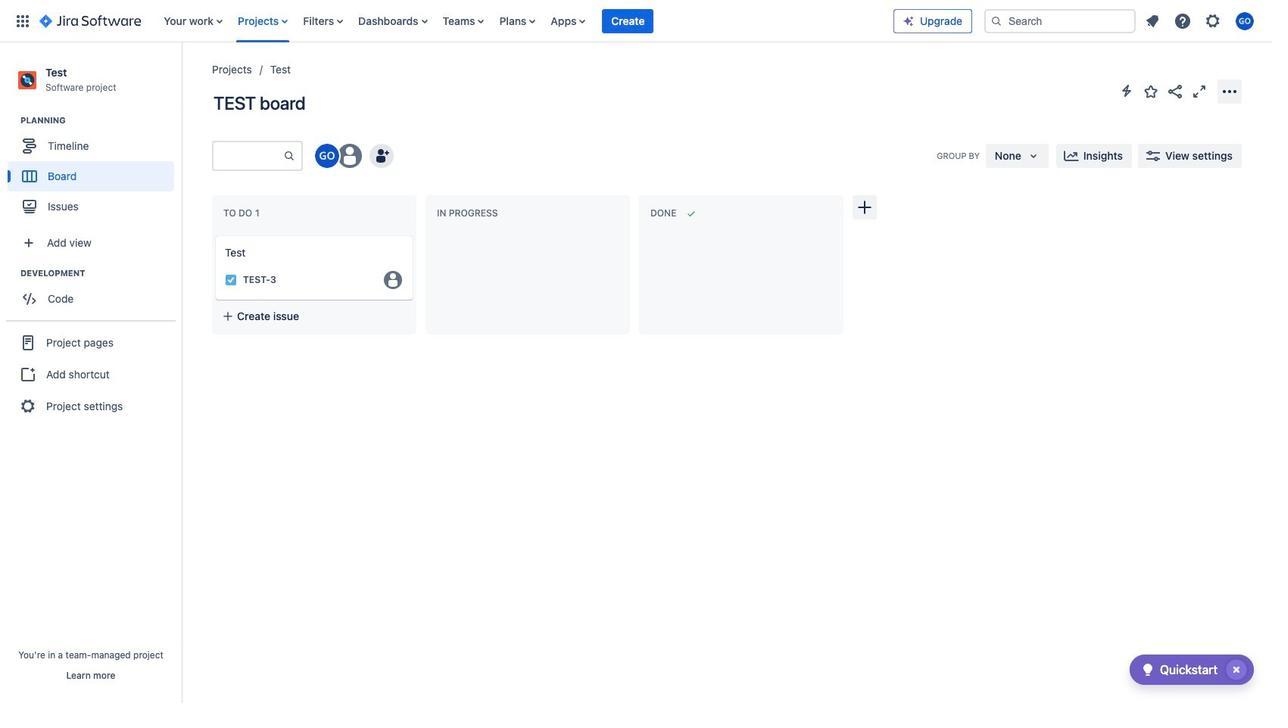 Task type: vqa. For each thing, say whether or not it's contained in the screenshot.
Create issue ICON related to To Do 'element'
no



Task type: describe. For each thing, give the bounding box(es) containing it.
sidebar element
[[0, 42, 182, 704]]

group for planning image
[[8, 115, 181, 227]]

dismiss quickstart image
[[1225, 658, 1249, 682]]

settings image
[[1204, 12, 1222, 30]]

Search this board text field
[[214, 142, 283, 170]]

0 horizontal spatial list
[[156, 0, 894, 42]]

primary element
[[9, 0, 894, 42]]

check image
[[1139, 661, 1157, 679]]

create issue image
[[205, 226, 223, 244]]

Search field
[[985, 9, 1136, 33]]

1 horizontal spatial list
[[1139, 7, 1263, 34]]

to do element
[[223, 208, 263, 219]]

development image
[[2, 264, 20, 283]]

more actions image
[[1221, 82, 1239, 100]]



Task type: locate. For each thing, give the bounding box(es) containing it.
help image
[[1174, 12, 1192, 30]]

heading for development "icon"
[[20, 268, 181, 280]]

group
[[8, 115, 181, 227], [8, 268, 181, 319], [6, 321, 176, 428]]

task image
[[225, 274, 237, 286]]

create column image
[[856, 198, 874, 217]]

heading
[[20, 115, 181, 127], [20, 268, 181, 280]]

star test board image
[[1142, 82, 1160, 100]]

1 vertical spatial group
[[8, 268, 181, 319]]

sidebar navigation image
[[165, 61, 198, 91]]

2 vertical spatial group
[[6, 321, 176, 428]]

list item
[[602, 0, 654, 42]]

group for development "icon"
[[8, 268, 181, 319]]

None search field
[[985, 9, 1136, 33]]

2 heading from the top
[[20, 268, 181, 280]]

0 vertical spatial heading
[[20, 115, 181, 127]]

your profile and settings image
[[1236, 12, 1254, 30]]

1 heading from the top
[[20, 115, 181, 127]]

enter full screen image
[[1191, 82, 1209, 100]]

notifications image
[[1144, 12, 1162, 30]]

planning image
[[2, 111, 20, 130]]

add people image
[[373, 147, 391, 165]]

banner
[[0, 0, 1272, 42]]

jira software image
[[39, 12, 141, 30], [39, 12, 141, 30]]

1 vertical spatial heading
[[20, 268, 181, 280]]

appswitcher icon image
[[14, 12, 32, 30]]

list
[[156, 0, 894, 42], [1139, 7, 1263, 34]]

heading for planning image
[[20, 115, 181, 127]]

search image
[[991, 15, 1003, 27]]

0 vertical spatial group
[[8, 115, 181, 227]]



